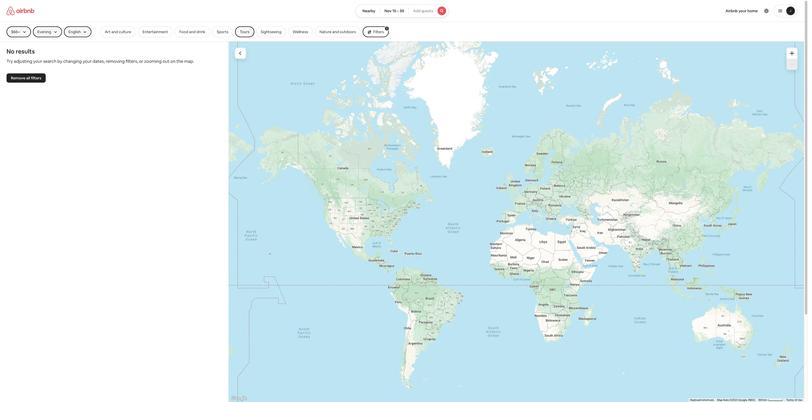 Task type: locate. For each thing, give the bounding box(es) containing it.
and for art
[[111, 29, 118, 34]]

Wellness button
[[288, 26, 313, 37]]

nearby button
[[356, 4, 380, 17]]

use
[[798, 399, 803, 402]]

and
[[111, 29, 118, 34], [189, 29, 196, 34], [332, 29, 339, 34]]

google,
[[739, 399, 748, 402]]

terms
[[787, 399, 794, 402]]

1 and from the left
[[111, 29, 118, 34]]

data
[[724, 399, 729, 402]]

none search field containing nearby
[[356, 4, 449, 17]]

your left 'home'
[[739, 8, 747, 13]]

filters
[[31, 76, 41, 81]]

30
[[400, 8, 404, 13]]

Entertainment button
[[138, 26, 173, 37]]

guests
[[422, 8, 433, 13]]

0 horizontal spatial and
[[111, 29, 118, 34]]

your left dates,
[[83, 59, 92, 64]]

Tours button
[[235, 26, 254, 37]]

remove
[[11, 76, 25, 81]]

remove all filters link
[[7, 73, 46, 83]]

outdoors
[[340, 29, 356, 34]]

results
[[16, 48, 35, 55]]

wellness
[[293, 29, 308, 34]]

keyboard shortcuts
[[691, 399, 714, 402]]

add guests button
[[409, 4, 449, 17]]

adjusting
[[14, 59, 32, 64]]

out
[[163, 59, 170, 64]]

Nature and outdoors button
[[315, 26, 361, 37]]

all
[[26, 76, 30, 81]]

and left the "drink" on the top left
[[189, 29, 196, 34]]

your left search
[[33, 59, 42, 64]]

google map
showing 0 experiences. region
[[229, 41, 804, 403]]

map data ©2023 google, inegi
[[717, 399, 755, 402]]

3 and from the left
[[332, 29, 339, 34]]

2 horizontal spatial your
[[739, 8, 747, 13]]

dates,
[[93, 59, 105, 64]]

zoom in image
[[790, 51, 795, 56]]

2 and from the left
[[189, 29, 196, 34]]

your
[[739, 8, 747, 13], [33, 59, 42, 64], [83, 59, 92, 64]]

1 horizontal spatial and
[[189, 29, 196, 34]]

Food and drink button
[[175, 26, 210, 37]]

and for nature
[[332, 29, 339, 34]]

and inside button
[[332, 29, 339, 34]]

2 horizontal spatial and
[[332, 29, 339, 34]]

google image
[[230, 395, 248, 403]]

None search field
[[356, 4, 449, 17]]

–
[[397, 8, 399, 13]]

filters,
[[126, 59, 138, 64]]

add
[[413, 8, 421, 13]]

profile element
[[455, 0, 798, 22]]

nature and outdoors
[[320, 29, 356, 34]]

and right art
[[111, 29, 118, 34]]

airbnb your home link
[[723, 5, 761, 17]]

and right nature
[[332, 29, 339, 34]]

search
[[43, 59, 56, 64]]

airbnb your home
[[726, 8, 758, 13]]

zoom out image
[[790, 62, 795, 67]]

15
[[393, 8, 396, 13]]

try adjusting your search by changing your dates, removing filters, or zooming out on the map.
[[7, 59, 194, 64]]



Task type: vqa. For each thing, say whether or not it's contained in the screenshot.
I chose this listing because I love Topanga and its natural beauty. The host was friendly and communicated well. However, I was very disappointed with the cleanliness and amenities of the place, considering I paid over $350 a night including the cleaning fee. Show More button
no



Task type: describe. For each thing, give the bounding box(es) containing it.
no
[[7, 48, 15, 55]]

try
[[7, 59, 13, 64]]

airbnb
[[726, 8, 738, 13]]

500 km
[[759, 399, 768, 402]]

0 horizontal spatial your
[[33, 59, 42, 64]]

km
[[764, 399, 768, 402]]

nov 15 – 30 button
[[380, 4, 409, 17]]

art
[[105, 29, 111, 34]]

tours
[[240, 29, 250, 34]]

sightseeing
[[261, 29, 281, 34]]

shortcuts
[[703, 399, 714, 402]]

food and drink
[[179, 29, 205, 34]]

500 km button
[[757, 399, 785, 403]]

art and culture
[[105, 29, 131, 34]]

remove all filters
[[11, 76, 41, 81]]

1 horizontal spatial your
[[83, 59, 92, 64]]

removing
[[106, 59, 125, 64]]

home
[[748, 8, 758, 13]]

Art and culture button
[[100, 26, 136, 37]]

on
[[170, 59, 176, 64]]

entertainment
[[143, 29, 168, 34]]

500
[[759, 399, 763, 402]]

Sightseeing button
[[256, 26, 286, 37]]

by
[[57, 59, 62, 64]]

culture
[[119, 29, 131, 34]]

food
[[179, 29, 188, 34]]

nature
[[320, 29, 332, 34]]

keyboard shortcuts button
[[691, 399, 714, 403]]

map
[[717, 399, 723, 402]]

of
[[795, 399, 797, 402]]

add guests
[[413, 8, 433, 13]]

no results
[[7, 48, 35, 55]]

terms of use
[[787, 399, 803, 402]]

terms of use link
[[787, 399, 803, 402]]

map.
[[184, 59, 194, 64]]

nov
[[385, 8, 392, 13]]

keyboard
[[691, 399, 702, 402]]

changing
[[63, 59, 82, 64]]

2
[[386, 27, 388, 30]]

sports
[[217, 29, 228, 34]]

Sports button
[[212, 26, 233, 37]]

zooming
[[144, 59, 162, 64]]

nearby
[[363, 8, 376, 13]]

and for food
[[189, 29, 196, 34]]

nov 15 – 30
[[385, 8, 404, 13]]

drink
[[197, 29, 205, 34]]

©2023
[[730, 399, 738, 402]]

inegi
[[749, 399, 755, 402]]

the
[[177, 59, 183, 64]]

or
[[139, 59, 143, 64]]

your inside profile element
[[739, 8, 747, 13]]



